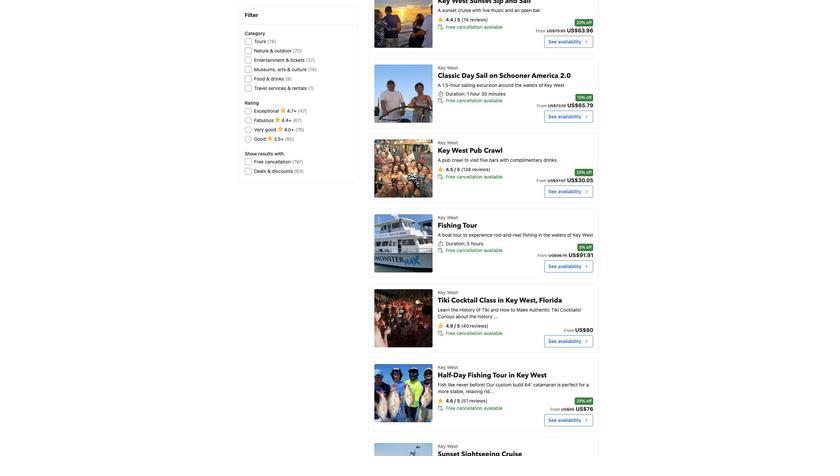Task type: vqa. For each thing, say whether or not it's contained in the screenshot.
rod-
yes



Task type: describe. For each thing, give the bounding box(es) containing it.
free cancellation (197)
[[254, 159, 303, 165]]

free cancellation available for tiki cocktail class in key west, florida
[[446, 331, 503, 336]]

from for classic day sail on schooner america 2.0
[[537, 103, 547, 108]]

half-day fishing tour in key west image
[[374, 364, 433, 423]]

us$65.79
[[568, 102, 594, 108]]

& for drinks
[[266, 76, 270, 82]]

free up deals
[[254, 159, 264, 165]]

availability for classic day sail on schooner america 2.0
[[558, 114, 582, 119]]

see availability for tiki cocktail class in key west, florida
[[549, 339, 582, 344]]

of inside key west classic day sail on schooner america 2.0 a 1.5-hour sailing excursion around the waters of key west
[[539, 82, 543, 88]]

30
[[482, 91, 487, 97]]

reviews) for a sunset cruise with live music and an open bar
[[470, 17, 488, 22]]

(40
[[462, 323, 469, 329]]

(197)
[[292, 159, 303, 165]]

key west fishing tour a boat tour to experience rod-and-reel fishing in the waters of key west
[[438, 215, 593, 238]]

2 horizontal spatial tiki
[[552, 307, 559, 313]]

4.0+
[[284, 127, 294, 133]]

duration: 1 hour 30 minutes
[[446, 91, 506, 97]]

key west
[[438, 444, 458, 449]]

tiki cocktail class in key west, florida image
[[374, 289, 433, 348]]

cancellation for key west pub crawl
[[457, 174, 483, 180]]

on
[[490, 71, 498, 80]]

5%
[[579, 245, 586, 250]]

food
[[254, 76, 265, 82]]

5 for half-day fishing tour in key west
[[457, 398, 460, 404]]

& for discounts
[[268, 168, 271, 174]]

from inside "from us$80"
[[565, 328, 574, 333]]

5 for tiki cocktail class in key west, florida
[[457, 323, 460, 329]]

us$30.05
[[567, 177, 594, 183]]

us$95
[[562, 407, 575, 412]]

/ for a sunset cruise with live music and an open bar
[[455, 17, 456, 22]]

museums, arts & culture (19)
[[254, 67, 317, 72]]

hour inside key west classic day sail on schooner america 2.0 a 1.5-hour sailing excursion around the waters of key west
[[451, 82, 460, 88]]

entertainment & tickets (37)
[[254, 57, 315, 63]]

sail
[[476, 71, 488, 80]]

tours
[[254, 38, 266, 44]]

a inside key west classic day sail on schooner america 2.0 a 1.5-hour sailing excursion around the waters of key west
[[438, 82, 441, 88]]

see for a sunset cruise with live music and an open bar
[[549, 39, 557, 44]]

the up about
[[451, 307, 458, 313]]

0 vertical spatial drinks
[[271, 76, 284, 82]]

free cancellation available for half-day fishing tour in key west
[[446, 406, 503, 411]]

(47)
[[298, 108, 307, 114]]

rid...
[[484, 389, 494, 395]]

day for half-
[[454, 371, 466, 380]]

us$37.57
[[548, 178, 566, 183]]

3.5+ (80)
[[274, 136, 294, 142]]

fishing inside key west fishing tour a boat tour to experience rod-and-reel fishing in the waters of key west
[[438, 221, 462, 230]]

rating
[[245, 100, 259, 106]]

from for fishing tour
[[538, 253, 547, 258]]

20% for a sunset cruise with live music and an open bar
[[577, 20, 586, 25]]

(19)
[[308, 67, 317, 72]]

in inside key west half-day fishing tour in key west fish like never before! our custom build 64' catamaran is perfect for a more stable, relaxing rid...
[[509, 371, 515, 380]]

4.0+ (76)
[[284, 127, 304, 133]]

1 vertical spatial with
[[275, 151, 284, 157]]

5 left hours
[[467, 241, 470, 247]]

and inside key west tiki cocktail class in key west, florida learn the history of tiki and how to make authentic tiki cocktails! curious about the history ...
[[491, 307, 499, 313]]

reviews) for key west pub crawl
[[473, 167, 491, 172]]

fabulous
[[254, 117, 274, 123]]

live
[[483, 7, 490, 13]]

free for half-day fishing tour in key west
[[446, 406, 456, 411]]

culture
[[292, 67, 307, 72]]

very good
[[254, 127, 276, 133]]

/ for key west pub crawl
[[455, 167, 456, 172]]

10% off from us$73.10 us$65.79
[[537, 95, 594, 108]]

us$76
[[576, 406, 594, 412]]

day for classic
[[462, 71, 475, 80]]

key west classic day sail on schooner america 2.0 a 1.5-hour sailing excursion around the waters of key west
[[438, 65, 571, 88]]

deals
[[254, 168, 266, 174]]

(1)
[[308, 85, 314, 91]]

availability for key west pub crawl
[[558, 189, 582, 194]]

us$63.96
[[567, 27, 594, 33]]

availability for tiki cocktail class in key west, florida
[[558, 339, 582, 344]]

sunset
[[442, 7, 457, 13]]

4.4+
[[282, 117, 292, 123]]

4.7+
[[287, 108, 297, 114]]

museums,
[[254, 67, 276, 72]]

authentic
[[530, 307, 550, 313]]

around
[[499, 82, 514, 88]]

key west sunset sip and sail image
[[374, 0, 433, 48]]

4.6
[[446, 398, 453, 404]]

(80)
[[285, 136, 294, 142]]

...
[[494, 314, 498, 320]]

to inside key west key west pub crawl a pub crawl to visit five bars with complimentary drinks
[[465, 157, 469, 163]]

experience
[[469, 232, 493, 238]]

very
[[254, 127, 264, 133]]

10%
[[577, 95, 586, 100]]

duration: 5 hours
[[446, 241, 483, 247]]

tours (76)
[[254, 38, 276, 44]]

schooner
[[500, 71, 530, 80]]

(76) for tours (76)
[[268, 38, 276, 44]]

before!
[[470, 382, 485, 388]]

available for in
[[484, 331, 503, 336]]

america
[[532, 71, 559, 80]]

0 vertical spatial and
[[505, 7, 513, 13]]

4.6 / 5 (51 reviews)
[[446, 398, 488, 404]]

in inside key west tiki cocktail class in key west, florida learn the history of tiki and how to make authentic tiki cocktails! curious about the history ...
[[498, 296, 504, 305]]

hours
[[471, 241, 483, 247]]

relaxing
[[466, 389, 483, 395]]

free for fishing tour
[[446, 248, 456, 253]]

nature & outdoor (70)
[[254, 48, 302, 54]]

rentals
[[292, 85, 307, 91]]

& down (9)
[[288, 85, 291, 91]]

off for key west pub crawl
[[587, 170, 592, 175]]

key west pub crawl image
[[374, 139, 433, 198]]

catamaran
[[534, 382, 556, 388]]

boat
[[442, 232, 452, 238]]

off for half-day fishing tour in key west
[[587, 399, 592, 404]]

arts
[[278, 67, 286, 72]]

learn
[[438, 307, 450, 313]]

1.5-
[[442, 82, 451, 88]]

available for crawl
[[484, 174, 503, 180]]

pub
[[442, 157, 451, 163]]

tour inside key west half-day fishing tour in key west fish like never before! our custom build 64' catamaran is perfect for a more stable, relaxing rid...
[[493, 371, 507, 380]]

20% for half-day fishing tour in key west
[[577, 399, 586, 404]]

(74
[[462, 17, 469, 22]]

sunset sightseeing cruise image
[[374, 443, 433, 457]]

us$73.10
[[548, 103, 566, 108]]

see for tiki cocktail class in key west, florida
[[549, 339, 557, 344]]

a
[[587, 382, 589, 388]]

availability for half-day fishing tour in key west
[[558, 418, 582, 423]]

a inside key west key west pub crawl a pub crawl to visit five bars with complimentary drinks
[[438, 157, 441, 163]]

of inside key west fishing tour a boat tour to experience rod-and-reel fishing in the waters of key west
[[568, 232, 572, 238]]

stable,
[[450, 389, 465, 395]]

perfect
[[562, 382, 578, 388]]

us$80
[[576, 327, 594, 333]]

discounts
[[272, 168, 293, 174]]

off for classic day sail on schooner america 2.0
[[587, 95, 592, 100]]

(70)
[[293, 48, 302, 54]]

5% off from us$96.75 us$91.91
[[538, 245, 594, 258]]

cancellation up deals & discounts (83)
[[265, 159, 291, 165]]

reviews) for half-day fishing tour in key west
[[470, 398, 488, 404]]

off for fishing tour
[[587, 245, 592, 250]]

free for classic day sail on schooner america 2.0
[[446, 98, 456, 103]]

3.5+
[[274, 136, 284, 142]]

see for key west pub crawl
[[549, 189, 557, 194]]

& right arts
[[287, 67, 291, 72]]

and-
[[503, 232, 514, 238]]

us$91.91
[[569, 252, 594, 258]]

like
[[448, 382, 455, 388]]

us$79.95
[[547, 28, 566, 33]]

(76) for 4.0+ (76)
[[295, 127, 304, 133]]

5 for key west pub crawl
[[457, 167, 460, 172]]

tour inside key west fishing tour a boat tour to experience rod-and-reel fishing in the waters of key west
[[463, 221, 477, 230]]

drinks inside key west key west pub crawl a pub crawl to visit five bars with complimentary drinks
[[544, 157, 557, 163]]

reviews) for tiki cocktail class in key west, florida
[[470, 323, 489, 329]]

1 available from the top
[[484, 24, 503, 30]]

1 vertical spatial hour
[[471, 91, 480, 97]]

is
[[558, 382, 561, 388]]

/ for tiki cocktail class in key west, florida
[[455, 323, 456, 329]]



Task type: locate. For each thing, give the bounding box(es) containing it.
from left "us$96.75"
[[538, 253, 547, 258]]

1 vertical spatial and
[[491, 307, 499, 313]]

2 horizontal spatial with
[[500, 157, 509, 163]]

from inside 10% off from us$73.10 us$65.79
[[537, 103, 547, 108]]

4 a from the top
[[438, 232, 441, 238]]

2 20% from the top
[[577, 170, 586, 175]]

half-
[[438, 371, 454, 380]]

2.0
[[560, 71, 571, 80]]

free cancellation available for fishing tour
[[446, 248, 503, 253]]

waters down america
[[523, 82, 538, 88]]

from for half-day fishing tour in key west
[[551, 407, 560, 412]]

the down history
[[470, 314, 477, 320]]

of inside key west tiki cocktail class in key west, florida learn the history of tiki and how to make authentic tiki cocktails! curious about the history ...
[[476, 307, 481, 313]]

crawl
[[452, 157, 463, 163]]

available for on
[[484, 98, 503, 103]]

drinks up services
[[271, 76, 284, 82]]

2 horizontal spatial of
[[568, 232, 572, 238]]

1 vertical spatial duration:
[[446, 241, 466, 247]]

4.4+ (67)
[[282, 117, 302, 123]]

free cancellation available down 4.6 / 5 (51 reviews)
[[446, 406, 503, 411]]

day inside key west half-day fishing tour in key west fish like never before! our custom build 64' catamaran is perfect for a more stable, relaxing rid...
[[454, 371, 466, 380]]

crawl
[[484, 146, 503, 155]]

of
[[539, 82, 543, 88], [568, 232, 572, 238], [476, 307, 481, 313]]

the inside key west classic day sail on schooner america 2.0 a 1.5-hour sailing excursion around the waters of key west
[[515, 82, 522, 88]]

3 see from the top
[[549, 189, 557, 194]]

4 available from the top
[[484, 248, 503, 253]]

0 horizontal spatial of
[[476, 307, 481, 313]]

from for a sunset cruise with live music and an open bar
[[536, 28, 546, 33]]

off inside the 20% off from us$79.95 us$63.96
[[587, 20, 592, 25]]

off up us$30.05
[[587, 170, 592, 175]]

off inside 10% off from us$73.10 us$65.79
[[587, 95, 592, 100]]

see availability down us$79.95
[[549, 39, 582, 44]]

see for fishing tour
[[549, 264, 557, 269]]

pub
[[470, 146, 482, 155]]

with left "live"
[[473, 7, 482, 13]]

4 / from the top
[[455, 398, 456, 404]]

free cancellation available for classic day sail on schooner america 2.0
[[446, 98, 503, 103]]

5 left (74
[[457, 17, 460, 22]]

duration: for classic
[[446, 91, 466, 97]]

hour right 1
[[471, 91, 480, 97]]

cancellation for a sunset cruise with live music and an open bar
[[457, 24, 483, 30]]

1 vertical spatial 20%
[[577, 170, 586, 175]]

from left us$79.95
[[536, 28, 546, 33]]

0 horizontal spatial tour
[[463, 221, 477, 230]]

see availability for classic day sail on schooner america 2.0
[[549, 114, 582, 119]]

20% up us$30.05
[[577, 170, 586, 175]]

tiki
[[438, 296, 450, 305], [482, 307, 490, 313], [552, 307, 559, 313]]

3 free cancellation available from the top
[[446, 174, 503, 180]]

from left 'us$80'
[[565, 328, 574, 333]]

see availability down "from us$80"
[[549, 339, 582, 344]]

1 vertical spatial tour
[[493, 371, 507, 380]]

available down minutes
[[484, 98, 503, 103]]

day up never
[[454, 371, 466, 380]]

1 horizontal spatial of
[[539, 82, 543, 88]]

5 see availability from the top
[[549, 339, 582, 344]]

tour up experience
[[463, 221, 477, 230]]

see for half-day fishing tour in key west
[[549, 418, 557, 423]]

2 vertical spatial 20%
[[577, 399, 586, 404]]

waters up 5% off from us$96.75 us$91.91 on the bottom right
[[552, 232, 566, 238]]

4.5
[[446, 167, 453, 172]]

in inside key west fishing tour a boat tour to experience rod-and-reel fishing in the waters of key west
[[539, 232, 542, 238]]

and up "..."
[[491, 307, 499, 313]]

1 off from the top
[[587, 20, 592, 25]]

fishing tour image
[[374, 214, 433, 273]]

tiki up learn
[[438, 296, 450, 305]]

2 see from the top
[[549, 114, 557, 119]]

tour
[[463, 221, 477, 230], [493, 371, 507, 380]]

see for classic day sail on schooner america 2.0
[[549, 114, 557, 119]]

in
[[539, 232, 542, 238], [498, 296, 504, 305], [509, 371, 515, 380]]

/ right 4.4
[[455, 17, 456, 22]]

1 20% from the top
[[577, 20, 586, 25]]

class
[[480, 296, 496, 305]]

1 see availability from the top
[[549, 39, 582, 44]]

0 horizontal spatial and
[[491, 307, 499, 313]]

1 see from the top
[[549, 39, 557, 44]]

5 off from the top
[[587, 399, 592, 404]]

a left boat
[[438, 232, 441, 238]]

3 20% from the top
[[577, 399, 586, 404]]

see availability down us$73.10
[[549, 114, 582, 119]]

(83)
[[294, 168, 304, 174]]

fishing
[[438, 221, 462, 230], [468, 371, 492, 380]]

availability down 5% off from us$96.75 us$91.91 on the bottom right
[[558, 264, 582, 269]]

off inside 5% off from us$96.75 us$91.91
[[587, 245, 592, 250]]

food & drinks (9)
[[254, 76, 292, 82]]

1 horizontal spatial hour
[[471, 91, 480, 97]]

4.4 / 5 (74 reviews)
[[446, 17, 488, 22]]

0 vertical spatial to
[[465, 157, 469, 163]]

duration: for fishing
[[446, 241, 466, 247]]

history
[[478, 314, 493, 320]]

reviews) down "live"
[[470, 17, 488, 22]]

from left us$73.10
[[537, 103, 547, 108]]

from left us$95
[[551, 407, 560, 412]]

waters inside key west fishing tour a boat tour to experience rod-and-reel fishing in the waters of key west
[[552, 232, 566, 238]]

3 available from the top
[[484, 174, 503, 180]]

a
[[438, 7, 441, 13], [438, 82, 441, 88], [438, 157, 441, 163], [438, 232, 441, 238]]

a inside key west fishing tour a boat tour to experience rod-and-reel fishing in the waters of key west
[[438, 232, 441, 238]]

cancellation down 4.5 / 5 (138 reviews) in the top of the page
[[457, 174, 483, 180]]

2 off from the top
[[587, 95, 592, 100]]

4 off from the top
[[587, 245, 592, 250]]

/ for half-day fishing tour in key west
[[455, 398, 456, 404]]

(138
[[462, 167, 471, 172]]

an
[[515, 7, 520, 13]]

1 horizontal spatial tiki
[[482, 307, 490, 313]]

cancellation for fishing tour
[[457, 248, 483, 253]]

1 vertical spatial in
[[498, 296, 504, 305]]

6 see from the top
[[549, 418, 557, 423]]

music
[[491, 7, 504, 13]]

duration: left 1
[[446, 91, 466, 97]]

see availability for a sunset cruise with live music and an open bar
[[549, 39, 582, 44]]

20% inside the 20% off from us$79.95 us$63.96
[[577, 20, 586, 25]]

1 availability from the top
[[558, 39, 582, 44]]

0 vertical spatial day
[[462, 71, 475, 80]]

1 horizontal spatial tour
[[493, 371, 507, 380]]

3 see availability from the top
[[549, 189, 582, 194]]

& for outdoor
[[270, 48, 273, 54]]

0 horizontal spatial fishing
[[438, 221, 462, 230]]

off up us$76
[[587, 399, 592, 404]]

travel
[[254, 85, 267, 91]]

/ right "4.5"
[[455, 167, 456, 172]]

a left pub
[[438, 157, 441, 163]]

free cancellation available for a sunset cruise with live music and an open bar
[[446, 24, 503, 30]]

64'
[[525, 382, 532, 388]]

day
[[462, 71, 475, 80], [454, 371, 466, 380]]

0 horizontal spatial in
[[498, 296, 504, 305]]

cancellation down duration: 5 hours
[[457, 248, 483, 253]]

6 free cancellation available from the top
[[446, 406, 503, 411]]

free cancellation available down duration: 1 hour 30 minutes
[[446, 98, 503, 103]]

0 vertical spatial 20%
[[577, 20, 586, 25]]

5 left (51
[[457, 398, 460, 404]]

1 horizontal spatial fishing
[[468, 371, 492, 380]]

2 vertical spatial of
[[476, 307, 481, 313]]

0 vertical spatial fishing
[[438, 221, 462, 230]]

availability down us$65.79
[[558, 114, 582, 119]]

from for key west pub crawl
[[537, 178, 546, 183]]

five
[[480, 157, 488, 163]]

cancellation for classic day sail on schooner america 2.0
[[457, 98, 483, 103]]

build
[[513, 382, 524, 388]]

free cancellation available down hours
[[446, 248, 503, 253]]

1 vertical spatial (76)
[[295, 127, 304, 133]]

1 horizontal spatial drinks
[[544, 157, 557, 163]]

off for a sunset cruise with live music and an open bar
[[587, 20, 592, 25]]

0 vertical spatial of
[[539, 82, 543, 88]]

0 vertical spatial hour
[[451, 82, 460, 88]]

0 vertical spatial (76)
[[268, 38, 276, 44]]

3 off from the top
[[587, 170, 592, 175]]

5 left (138
[[457, 167, 460, 172]]

6 availability from the top
[[558, 418, 582, 423]]

fish
[[438, 382, 447, 388]]

0 vertical spatial duration:
[[446, 91, 466, 97]]

3 / from the top
[[455, 323, 456, 329]]

duration: down tour
[[446, 241, 466, 247]]

free down 4.6
[[446, 406, 456, 411]]

sailing
[[462, 82, 476, 88]]

us$96.75
[[549, 253, 568, 258]]

2 / from the top
[[455, 167, 456, 172]]

/ right 4.9
[[455, 323, 456, 329]]

2 duration: from the top
[[446, 241, 466, 247]]

in up build
[[509, 371, 515, 380]]

free cancellation available down 4.5 / 5 (138 reviews) in the top of the page
[[446, 174, 503, 180]]

& right food
[[266, 76, 270, 82]]

and
[[505, 7, 513, 13], [491, 307, 499, 313]]

reviews) down relaxing
[[470, 398, 488, 404]]

1 horizontal spatial and
[[505, 7, 513, 13]]

20% for key west pub crawl
[[577, 170, 586, 175]]

available for tour
[[484, 406, 503, 411]]

key
[[438, 65, 446, 71], [545, 82, 553, 88], [438, 140, 446, 145], [438, 146, 450, 155], [438, 215, 446, 220], [573, 232, 581, 238], [438, 290, 446, 295], [506, 296, 518, 305], [438, 365, 446, 370], [517, 371, 529, 380], [438, 444, 446, 449]]

&
[[270, 48, 273, 54], [286, 57, 289, 63], [287, 67, 291, 72], [266, 76, 270, 82], [288, 85, 291, 91], [268, 168, 271, 174]]

see availability for fishing tour
[[549, 264, 582, 269]]

0 horizontal spatial hour
[[451, 82, 460, 88]]

2 available from the top
[[484, 98, 503, 103]]

a left 1.5-
[[438, 82, 441, 88]]

day up sailing
[[462, 71, 475, 80]]

free down 4.9
[[446, 331, 456, 336]]

2 horizontal spatial in
[[539, 232, 542, 238]]

2 vertical spatial to
[[511, 307, 515, 313]]

available down "..."
[[484, 331, 503, 336]]

0 vertical spatial with
[[473, 7, 482, 13]]

availability down us$63.96
[[558, 39, 582, 44]]

drinks
[[271, 76, 284, 82], [544, 157, 557, 163]]

availability down "from us$80"
[[558, 339, 582, 344]]

availability for a sunset cruise with live music and an open bar
[[558, 39, 582, 44]]

see availability down "us$96.75"
[[549, 264, 582, 269]]

free for tiki cocktail class in key west, florida
[[446, 331, 456, 336]]

day inside key west classic day sail on schooner america 2.0 a 1.5-hour sailing excursion around the waters of key west
[[462, 71, 475, 80]]

4.4
[[446, 17, 454, 22]]

for
[[579, 382, 585, 388]]

1 vertical spatial drinks
[[544, 157, 557, 163]]

availability for fishing tour
[[558, 264, 582, 269]]

1 horizontal spatial waters
[[552, 232, 566, 238]]

see availability down us$95
[[549, 418, 582, 423]]

tickets
[[290, 57, 305, 63]]

off up us$63.96
[[587, 20, 592, 25]]

cancellation down 4.9 / 5 (40 reviews)
[[457, 331, 483, 336]]

hour down classic
[[451, 82, 460, 88]]

category
[[245, 30, 265, 36]]

to right tour
[[463, 232, 468, 238]]

good
[[265, 127, 276, 133]]

20% off from us$95 us$76
[[551, 399, 594, 412]]

3 availability from the top
[[558, 189, 582, 194]]

cocktail
[[451, 296, 478, 305]]

cancellation down 4.6 / 5 (51 reviews)
[[457, 406, 483, 411]]

the right fishing
[[544, 232, 551, 238]]

1 duration: from the top
[[446, 91, 466, 97]]

in right fishing
[[539, 232, 542, 238]]

1 horizontal spatial (76)
[[295, 127, 304, 133]]

/ right 4.6
[[455, 398, 456, 404]]

available down the bars
[[484, 174, 503, 180]]

see availability for key west pub crawl
[[549, 189, 582, 194]]

off inside 20% off from us$95 us$76
[[587, 399, 592, 404]]

a left sunset
[[438, 7, 441, 13]]

0 horizontal spatial (76)
[[268, 38, 276, 44]]

to inside key west fishing tour a boat tour to experience rod-and-reel fishing in the waters of key west
[[463, 232, 468, 238]]

our
[[487, 382, 495, 388]]

1 vertical spatial of
[[568, 232, 572, 238]]

show
[[245, 151, 257, 157]]

cancellation down '4.4 / 5 (74 reviews)' on the top
[[457, 24, 483, 30]]

1 vertical spatial waters
[[552, 232, 566, 238]]

6 see availability from the top
[[549, 418, 582, 423]]

20% up us$63.96
[[577, 20, 586, 25]]

free down "4.5"
[[446, 174, 456, 180]]

4.5 / 5 (138 reviews)
[[446, 167, 491, 172]]

of down america
[[539, 82, 543, 88]]

0 horizontal spatial with
[[275, 151, 284, 157]]

from inside the 20% off from us$79.95 us$63.96
[[536, 28, 546, 33]]

the down schooner
[[515, 82, 522, 88]]

off inside '20% off from us$37.57 us$30.05'
[[587, 170, 592, 175]]

5 see from the top
[[549, 339, 557, 344]]

tour up custom
[[493, 371, 507, 380]]

off right 10%
[[587, 95, 592, 100]]

off right 5%
[[587, 245, 592, 250]]

free for a sunset cruise with live music and an open bar
[[446, 24, 456, 30]]

in up how
[[498, 296, 504, 305]]

see availability for half-day fishing tour in key west
[[549, 418, 582, 423]]

20% inside 20% off from us$95 us$76
[[577, 399, 586, 404]]

4.9
[[446, 323, 453, 329]]

0 horizontal spatial waters
[[523, 82, 538, 88]]

hour
[[451, 82, 460, 88], [471, 91, 480, 97]]

& up "museums, arts & culture (19)"
[[286, 57, 289, 63]]

(76) down (67)
[[295, 127, 304, 133]]

services
[[268, 85, 286, 91]]

reviews) down five
[[473, 167, 491, 172]]

of up history
[[476, 307, 481, 313]]

free cancellation available for key west pub crawl
[[446, 174, 503, 180]]

fishing up boat
[[438, 221, 462, 230]]

free down 1.5-
[[446, 98, 456, 103]]

(76)
[[268, 38, 276, 44], [295, 127, 304, 133]]

cancellation down 1
[[457, 98, 483, 103]]

cruise
[[458, 7, 471, 13]]

free cancellation available down 4.9 / 5 (40 reviews)
[[446, 331, 503, 336]]

with inside key west key west pub crawl a pub crawl to visit five bars with complimentary drinks
[[500, 157, 509, 163]]

exceptional
[[254, 108, 279, 114]]

tiki up history
[[482, 307, 490, 313]]

to
[[465, 157, 469, 163], [463, 232, 468, 238], [511, 307, 515, 313]]

how
[[500, 307, 510, 313]]

1 vertical spatial to
[[463, 232, 468, 238]]

visit
[[470, 157, 479, 163]]

to inside key west tiki cocktail class in key west, florida learn the history of tiki and how to make authentic tiki cocktails! curious about the history ...
[[511, 307, 515, 313]]

and left the an
[[505, 7, 513, 13]]

more
[[438, 389, 449, 395]]

reviews)
[[470, 17, 488, 22], [473, 167, 491, 172], [470, 323, 489, 329], [470, 398, 488, 404]]

travel services & rentals (1)
[[254, 85, 314, 91]]

from us$80
[[565, 327, 594, 333]]

from inside 20% off from us$95 us$76
[[551, 407, 560, 412]]

0 vertical spatial waters
[[523, 82, 538, 88]]

free cancellation available down '4.4 / 5 (74 reviews)' on the top
[[446, 24, 503, 30]]

20% inside '20% off from us$37.57 us$30.05'
[[577, 170, 586, 175]]

from inside '20% off from us$37.57 us$30.05'
[[537, 178, 546, 183]]

a sunset cruise with live music and an open bar
[[438, 7, 540, 13]]

0 vertical spatial in
[[539, 232, 542, 238]]

1 vertical spatial fishing
[[468, 371, 492, 380]]

1 free cancellation available from the top
[[446, 24, 503, 30]]

6 available from the top
[[484, 406, 503, 411]]

5 for a sunset cruise with live music and an open bar
[[457, 17, 460, 22]]

4 free cancellation available from the top
[[446, 248, 503, 253]]

available down the rid...
[[484, 406, 503, 411]]

duration:
[[446, 91, 466, 97], [446, 241, 466, 247]]

to right how
[[511, 307, 515, 313]]

from inside 5% off from us$96.75 us$91.91
[[538, 253, 547, 258]]

cancellation
[[457, 24, 483, 30], [457, 98, 483, 103], [265, 159, 291, 165], [457, 174, 483, 180], [457, 248, 483, 253], [457, 331, 483, 336], [457, 406, 483, 411]]

2 see availability from the top
[[549, 114, 582, 119]]

rod-
[[494, 232, 503, 238]]

key west half-day fishing tour in key west fish like never before! our custom build 64' catamaran is perfect for a more stable, relaxing rid...
[[438, 365, 589, 395]]

1 a from the top
[[438, 7, 441, 13]]

free down 4.4
[[446, 24, 456, 30]]

1 horizontal spatial in
[[509, 371, 515, 380]]

classic day sail on schooner america 2.0 image
[[374, 64, 433, 123]]

& right deals
[[268, 168, 271, 174]]

available down rod-
[[484, 248, 503, 253]]

the inside key west fishing tour a boat tour to experience rod-and-reel fishing in the waters of key west
[[544, 232, 551, 238]]

4 availability from the top
[[558, 264, 582, 269]]

4 see availability from the top
[[549, 264, 582, 269]]

3 a from the top
[[438, 157, 441, 163]]

complimentary
[[510, 157, 543, 163]]

curious
[[438, 314, 455, 320]]

0 horizontal spatial drinks
[[271, 76, 284, 82]]

0 horizontal spatial tiki
[[438, 296, 450, 305]]

with up the "free cancellation (197)"
[[275, 151, 284, 157]]

2 a from the top
[[438, 82, 441, 88]]

to left visit
[[465, 157, 469, 163]]

west inside key west tiki cocktail class in key west, florida learn the history of tiki and how to make authentic tiki cocktails! curious about the history ...
[[447, 290, 458, 295]]

2 vertical spatial in
[[509, 371, 515, 380]]

cancellation for half-day fishing tour in key west
[[457, 406, 483, 411]]

reel
[[514, 232, 522, 238]]

availability down us$95
[[558, 418, 582, 423]]

5
[[457, 17, 460, 22], [457, 167, 460, 172], [467, 241, 470, 247], [457, 323, 460, 329], [457, 398, 460, 404]]

west,
[[520, 296, 538, 305]]

4 see from the top
[[549, 264, 557, 269]]

florida
[[539, 296, 562, 305]]

5 free cancellation available from the top
[[446, 331, 503, 336]]

from left us$37.57
[[537, 178, 546, 183]]

available for boat
[[484, 248, 503, 253]]

availability down us$30.05
[[558, 189, 582, 194]]

2 availability from the top
[[558, 114, 582, 119]]

good
[[254, 136, 266, 142]]

1 vertical spatial day
[[454, 371, 466, 380]]

waters inside key west classic day sail on schooner america 2.0 a 1.5-hour sailing excursion around the waters of key west
[[523, 82, 538, 88]]

& for tickets
[[286, 57, 289, 63]]

of up 5% off from us$96.75 us$91.91 on the bottom right
[[568, 232, 572, 238]]

1 / from the top
[[455, 17, 456, 22]]

20% off from us$37.57 us$30.05
[[537, 170, 594, 183]]

5 available from the top
[[484, 331, 503, 336]]

deals & discounts (83)
[[254, 168, 304, 174]]

cancellation for tiki cocktail class in key west, florida
[[457, 331, 483, 336]]

2 free cancellation available from the top
[[446, 98, 503, 103]]

2 vertical spatial with
[[500, 157, 509, 163]]

available
[[484, 24, 503, 30], [484, 98, 503, 103], [484, 174, 503, 180], [484, 248, 503, 253], [484, 331, 503, 336], [484, 406, 503, 411]]

fishing inside key west half-day fishing tour in key west fish like never before! our custom build 64' catamaran is perfect for a more stable, relaxing rid...
[[468, 371, 492, 380]]

5 availability from the top
[[558, 339, 582, 344]]

free for key west pub crawl
[[446, 174, 456, 180]]

from
[[536, 28, 546, 33], [537, 103, 547, 108], [537, 178, 546, 183], [538, 253, 547, 258], [565, 328, 574, 333], [551, 407, 560, 412]]

0 vertical spatial tour
[[463, 221, 477, 230]]

1 horizontal spatial with
[[473, 7, 482, 13]]

see availability down us$37.57
[[549, 189, 582, 194]]

20% off from us$79.95 us$63.96
[[536, 20, 594, 33]]

cocktails!
[[560, 307, 582, 313]]

open
[[521, 7, 532, 13]]



